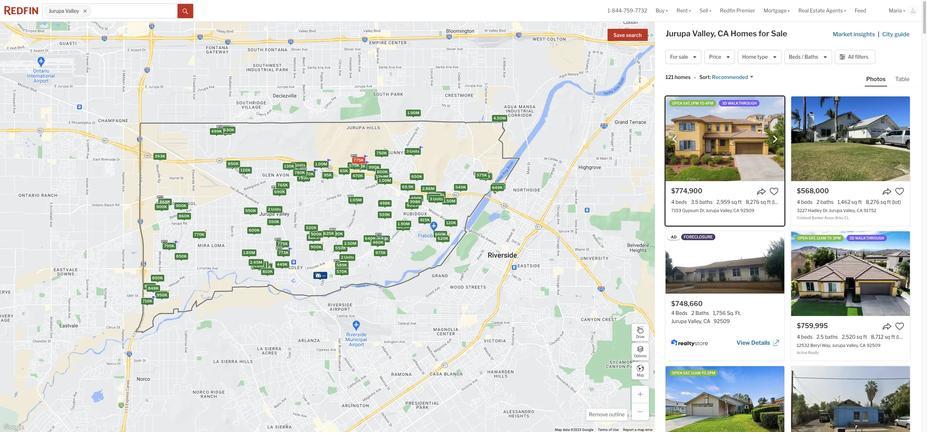 Task type: locate. For each thing, give the bounding box(es) containing it.
jurupa up assoc.brks-
[[829, 208, 843, 213]]

4 for $759,995
[[797, 334, 800, 340]]

(lot) down favorite button icon
[[892, 199, 901, 205]]

favorite button checkbox
[[770, 187, 779, 196]]

baths up way,
[[825, 334, 838, 340]]

2.5
[[817, 334, 824, 340]]

open left 1pm
[[672, 101, 682, 105]]

1 vertical spatial 92509
[[867, 343, 881, 348]]

1 vertical spatial 3
[[430, 196, 432, 201]]

sat, for open sat, 1pm to 4pm
[[683, 101, 691, 105]]

baths
[[700, 199, 713, 205], [821, 199, 834, 205], [825, 334, 838, 340]]

3d right 4pm
[[722, 101, 727, 105]]

1 horizontal spatial 3
[[430, 196, 432, 201]]

3d walkthrough for open sat, 11am to 3pm
[[850, 236, 884, 240]]

0 vertical spatial 3
[[406, 149, 409, 154]]

insights
[[854, 31, 875, 38]]

0 horizontal spatial favorite button image
[[770, 187, 779, 196]]

11am left 3pm
[[817, 236, 827, 240]]

2 8,276 sq ft (lot) from the left
[[866, 199, 901, 205]]

2 baths
[[817, 199, 834, 205]]

0 horizontal spatial 950k
[[156, 292, 167, 297]]

1 horizontal spatial 640k
[[428, 194, 439, 199]]

778k
[[261, 264, 271, 269]]

beds up the 3227
[[801, 199, 813, 205]]

550k up 589k
[[335, 245, 346, 250]]

sq right 1,462
[[852, 199, 857, 205]]

0 vertical spatial 92509
[[741, 208, 755, 213]]

950k down the 470k
[[350, 198, 361, 203]]

690k
[[274, 189, 285, 194]]

recommended
[[712, 74, 748, 80]]

(lot) right 8,712
[[896, 334, 905, 340]]

765k
[[277, 182, 288, 187]]

1 vertical spatial 3d walkthrough
[[850, 236, 884, 240]]

1 ▾ from the left
[[666, 8, 668, 14]]

©2023
[[571, 428, 582, 432]]

▾ right buy
[[666, 8, 668, 14]]

575k
[[349, 163, 359, 168], [477, 172, 487, 177]]

home
[[743, 54, 757, 60]]

2 149k from the left
[[480, 174, 491, 179]]

valley, down sell
[[692, 29, 716, 38]]

map left data
[[555, 428, 562, 432]]

beds up 12532
[[801, 334, 813, 340]]

92509 for 12532 beryl way, jurupa valley, ca 92509 active realty
[[867, 343, 881, 348]]

550k down the 690k
[[268, 219, 279, 224]]

1.05m
[[350, 197, 362, 202]]

jurupa down 'rent'
[[666, 29, 691, 38]]

1 horizontal spatial 850k
[[176, 254, 187, 259]]

(lot) for $774,900
[[772, 199, 781, 205]]

559k
[[379, 212, 390, 217]]

4 for $568,000
[[797, 199, 800, 205]]

1 vertical spatial 770k
[[194, 232, 204, 237]]

ca down 2,520 sq ft
[[860, 343, 866, 348]]

4 beds up 7153
[[671, 199, 687, 205]]

next button image
[[772, 135, 779, 143]]

1 vertical spatial to
[[827, 236, 832, 240]]

1 vertical spatial 630k
[[332, 231, 343, 236]]

640k down '2.86m'
[[428, 194, 439, 199]]

1 vertical spatial favorite button checkbox
[[895, 322, 905, 331]]

$759,995
[[797, 322, 828, 330]]

0 horizontal spatial 775k
[[277, 241, 288, 246]]

data
[[563, 428, 570, 432]]

▾ for maria ▾
[[903, 8, 906, 14]]

0 vertical spatial 850k
[[228, 161, 239, 166]]

0 horizontal spatial 11am
[[691, 371, 701, 375]]

11am for 3pm
[[817, 236, 827, 240]]

844-
[[612, 8, 624, 14]]

▾ for mortgage ▾
[[788, 8, 790, 14]]

▾ right agents
[[844, 8, 847, 14]]

1 vertical spatial walkthrough
[[855, 236, 884, 240]]

3 left 783k
[[406, 149, 409, 154]]

0 vertical spatial 11am
[[817, 236, 827, 240]]

jurupa down 3.5 baths
[[706, 208, 719, 213]]

:
[[710, 74, 711, 80]]

home type button
[[738, 50, 782, 64]]

1 vertical spatial sat,
[[809, 236, 816, 240]]

valley, inside 12532 beryl way, jurupa valley, ca 92509 active realty
[[847, 343, 859, 348]]

valley, down 2,959 sq ft
[[720, 208, 733, 213]]

0 horizontal spatial 8,276
[[746, 199, 760, 205]]

valley, inside 3227 hadley dr, jurupa valley, ca 91752 coldwell banker assoc.brks-cl
[[844, 208, 856, 213]]

4 ▾ from the left
[[788, 8, 790, 14]]

ca for 12532 beryl way, jurupa valley, ca 92509 active realty
[[860, 343, 866, 348]]

2 vertical spatial sat,
[[683, 371, 691, 375]]

1 vertical spatial 3 units
[[430, 196, 443, 201]]

sat, down banker
[[809, 236, 816, 240]]

0 horizontal spatial 3d walkthrough
[[722, 101, 757, 105]]

to left 3pm
[[827, 236, 832, 240]]

1 horizontal spatial 630k
[[332, 231, 343, 236]]

ca inside 12532 beryl way, jurupa valley, ca 92509 active realty
[[860, 343, 866, 348]]

2 horizontal spatial 550k
[[335, 245, 346, 250]]

5 ▾ from the left
[[844, 8, 847, 14]]

valley, up cl
[[844, 208, 856, 213]]

92509 down 2,959 sq ft
[[741, 208, 755, 213]]

▾ right sell
[[709, 8, 712, 14]]

969k
[[157, 291, 168, 296]]

0 horizontal spatial 92509
[[741, 208, 755, 213]]

favorite button checkbox
[[895, 187, 905, 196], [895, 322, 905, 331]]

▾ right mortgage
[[788, 8, 790, 14]]

1 vertical spatial 570k
[[336, 269, 347, 274]]

recommended button
[[711, 74, 754, 81]]

1 horizontal spatial 11am
[[817, 236, 827, 240]]

570k
[[378, 236, 389, 241], [336, 269, 347, 274]]

hadley
[[808, 208, 822, 213]]

570k down 589k
[[336, 269, 347, 274]]

4 beds for $774,900
[[671, 199, 687, 205]]

1 dr, from the left
[[700, 208, 705, 213]]

3 units up 650k
[[406, 149, 419, 154]]

3d walkthrough down the 91752
[[850, 236, 884, 240]]

sell
[[700, 8, 708, 14]]

92509
[[741, 208, 755, 213], [867, 343, 881, 348]]

8,276
[[746, 199, 760, 205], [866, 199, 880, 205]]

baths for $759,995
[[825, 334, 838, 340]]

jurupa inside 12532 beryl way, jurupa valley, ca 92509 active realty
[[832, 343, 846, 348]]

4 for $774,900
[[671, 199, 675, 205]]

sat,
[[683, 101, 691, 105], [809, 236, 816, 240], [683, 371, 691, 375]]

0 vertical spatial map
[[637, 373, 644, 377]]

0 horizontal spatial dr,
[[700, 208, 705, 213]]

0 horizontal spatial 550k
[[245, 208, 256, 213]]

0 vertical spatial open
[[672, 101, 682, 105]]

684k
[[409, 148, 419, 153]]

2.45m
[[250, 260, 262, 265]]

0 horizontal spatial walkthrough
[[728, 101, 757, 105]]

1.61m
[[398, 224, 409, 229]]

0 horizontal spatial 630k
[[223, 127, 234, 132]]

0 vertical spatial 630k
[[223, 127, 234, 132]]

8,276 sq ft (lot) for $774,900
[[746, 199, 781, 205]]

▾ right 'rent'
[[689, 8, 691, 14]]

ca down 2,959 sq ft
[[734, 208, 740, 213]]

0 horizontal spatial 120k
[[240, 167, 250, 172]]

walkthrough down recommended button
[[728, 101, 757, 105]]

0 vertical spatial walkthrough
[[728, 101, 757, 105]]

773k
[[278, 250, 289, 255]]

beds for $759,995
[[801, 334, 813, 340]]

walkthrough down the 91752
[[855, 236, 884, 240]]

0 vertical spatial 815k
[[254, 263, 265, 268]]

1 horizontal spatial 3d
[[850, 236, 855, 240]]

0 vertical spatial 950k
[[350, 198, 361, 203]]

$568,000
[[797, 187, 829, 195]]

$774,900
[[671, 187, 703, 195]]

625k
[[323, 231, 334, 236]]

4 beds for $759,995
[[797, 334, 813, 340]]

3d walkthrough down recommended button
[[722, 101, 757, 105]]

baths up 'hadley'
[[821, 199, 834, 205]]

home type
[[743, 54, 768, 60]]

valley,
[[692, 29, 716, 38], [720, 208, 733, 213], [844, 208, 856, 213], [847, 343, 859, 348]]

0 vertical spatial sat,
[[683, 101, 691, 105]]

0 horizontal spatial 575k
[[349, 163, 359, 168]]

630k right '1.19m'
[[332, 231, 343, 236]]

12532
[[797, 343, 810, 348]]

dr, for hadley
[[823, 208, 828, 213]]

all
[[848, 54, 854, 60]]

agents
[[826, 8, 843, 14]]

way,
[[822, 343, 831, 348]]

130k
[[284, 163, 294, 168]]

0 vertical spatial favorite button image
[[770, 187, 779, 196]]

terms of use link
[[598, 428, 619, 432]]

open left 2pm
[[672, 371, 682, 375]]

8,276 up the 91752
[[866, 199, 880, 205]]

baths up 7153 gypsum dr, jurupa valley, ca 92509
[[700, 199, 713, 205]]

950k
[[350, 198, 361, 203], [156, 292, 167, 297]]

ca left the 91752
[[857, 208, 863, 213]]

0 vertical spatial to
[[700, 101, 705, 105]]

8,276 for $774,900
[[746, 199, 760, 205]]

630k right 499k
[[223, 127, 234, 132]]

4 beds up 12532
[[797, 334, 813, 340]]

map down options
[[637, 373, 644, 377]]

dr, inside 3227 hadley dr, jurupa valley, ca 91752 coldwell banker assoc.brks-cl
[[823, 208, 828, 213]]

favorite button image
[[895, 187, 905, 196]]

▾ inside 'link'
[[844, 8, 847, 14]]

6 ▾ from the left
[[903, 8, 906, 14]]

747k
[[255, 262, 265, 267]]

beds up 7153
[[676, 199, 687, 205]]

550k up 600k
[[245, 208, 256, 213]]

ca for 7153 gypsum dr, jurupa valley, ca 92509
[[734, 208, 740, 213]]

120k
[[240, 167, 250, 172], [446, 220, 456, 225]]

1 horizontal spatial 770k
[[303, 171, 314, 176]]

1 horizontal spatial 550k
[[268, 219, 279, 224]]

to for 3pm
[[827, 236, 832, 240]]

0 horizontal spatial map
[[555, 428, 562, 432]]

0 vertical spatial 640k
[[428, 194, 439, 199]]

1 vertical spatial favorite button image
[[895, 322, 905, 331]]

1 horizontal spatial 92509
[[867, 343, 881, 348]]

ad region
[[666, 231, 785, 360]]

map region
[[0, 0, 680, 432]]

dr,
[[700, 208, 705, 213], [823, 208, 828, 213]]

950k down 848k
[[156, 292, 167, 297]]

1 vertical spatial open
[[798, 236, 808, 240]]

2,959 sq ft
[[717, 199, 742, 205]]

favorite button image for $759,995
[[895, 322, 905, 331]]

beds
[[789, 54, 801, 60]]

775k up the "773k"
[[277, 241, 288, 246]]

3 ▾ from the left
[[709, 8, 712, 14]]

redfin
[[720, 8, 736, 14]]

jurupa left valley
[[49, 8, 64, 14]]

map data ©2023 google
[[555, 428, 594, 432]]

8,276 sq ft (lot)
[[746, 199, 781, 205], [866, 199, 901, 205]]

beds / baths
[[789, 54, 818, 60]]

8,276 for $568,000
[[866, 199, 880, 205]]

0 vertical spatial 3d
[[722, 101, 727, 105]]

640k
[[428, 194, 439, 199], [365, 236, 376, 241]]

beds for $774,900
[[676, 199, 687, 205]]

open for open sat, 11am to 2pm
[[672, 371, 682, 375]]

banker
[[812, 216, 824, 220]]

1 vertical spatial map
[[555, 428, 562, 432]]

620k
[[429, 194, 440, 199], [438, 236, 448, 241]]

1 horizontal spatial 815k
[[254, 263, 265, 268]]

walkthrough for open sat, 11am to 3pm
[[855, 236, 884, 240]]

draw
[[636, 334, 645, 339]]

0 horizontal spatial 8,276 sq ft (lot)
[[746, 199, 781, 205]]

2 dr, from the left
[[823, 208, 828, 213]]

sort :
[[700, 74, 711, 80]]

8,276 sq ft (lot) up the 91752
[[866, 199, 901, 205]]

640k up 975k
[[365, 236, 376, 241]]

900k
[[175, 203, 186, 208], [156, 204, 167, 209], [311, 231, 322, 236], [311, 244, 321, 249]]

1 horizontal spatial map
[[637, 373, 644, 377]]

0 horizontal spatial 3
[[406, 149, 409, 154]]

1 vertical spatial 120k
[[446, 220, 456, 225]]

0 vertical spatial 770k
[[303, 171, 314, 176]]

11am left 2pm
[[691, 371, 701, 375]]

▾ for sell ▾
[[709, 8, 712, 14]]

favorite button image
[[770, 187, 779, 196], [895, 322, 905, 331]]

4 beds up the 3227
[[797, 199, 813, 205]]

feed button
[[851, 0, 885, 21]]

baths for $568,000
[[821, 199, 834, 205]]

2 favorite button checkbox from the top
[[895, 322, 905, 331]]

0 vertical spatial 3 units
[[406, 149, 419, 154]]

1 vertical spatial 550k
[[268, 219, 279, 224]]

dr, down 2 baths
[[823, 208, 828, 213]]

to left 2pm
[[702, 371, 707, 375]]

12532 beryl way, jurupa valley, ca 92509 active realty
[[797, 343, 881, 355]]

for sale button
[[666, 50, 702, 64]]

92509 inside 12532 beryl way, jurupa valley, ca 92509 active realty
[[867, 343, 881, 348]]

783k
[[409, 149, 419, 154]]

2 vertical spatial to
[[702, 371, 707, 375]]

4pm
[[705, 101, 714, 105]]

buy ▾ button
[[656, 0, 668, 21]]

a
[[635, 428, 637, 432]]

rent ▾ button
[[673, 0, 696, 21]]

(lot) for $759,995
[[896, 334, 905, 340]]

sat, left 1pm
[[683, 101, 691, 105]]

0 horizontal spatial 850k
[[152, 275, 163, 280]]

1 horizontal spatial 8,276 sq ft (lot)
[[866, 199, 901, 205]]

3d walkthrough for open sat, 1pm to 4pm
[[722, 101, 757, 105]]

sell ▾ button
[[696, 0, 716, 21]]

2 vertical spatial open
[[672, 371, 682, 375]]

568k
[[223, 126, 233, 131]]

0 horizontal spatial 3d
[[722, 101, 727, 105]]

1 favorite button checkbox from the top
[[895, 187, 905, 196]]

0 vertical spatial 775k
[[353, 158, 364, 163]]

units
[[410, 149, 419, 154], [295, 162, 305, 167], [434, 192, 444, 197], [433, 196, 443, 201], [271, 207, 281, 212], [344, 255, 354, 260], [256, 263, 265, 268]]

570k up 975k
[[378, 236, 389, 241]]

mortgage ▾ button
[[760, 0, 794, 21]]

1 vertical spatial 11am
[[691, 371, 701, 375]]

0 vertical spatial favorite button checkbox
[[895, 187, 905, 196]]

710k
[[142, 298, 152, 303]]

2 8,276 from the left
[[866, 199, 880, 205]]

map for map
[[637, 373, 644, 377]]

2
[[292, 162, 295, 167], [431, 192, 434, 197], [817, 199, 820, 205], [268, 207, 270, 212], [341, 255, 343, 260]]

to for 4pm
[[700, 101, 705, 105]]

775k up '760k'
[[353, 158, 364, 163]]

0 horizontal spatial 815k
[[144, 284, 154, 289]]

submit search image
[[183, 8, 188, 14]]

sat, for open sat, 11am to 2pm
[[683, 371, 691, 375]]

favorite button checkbox for $759,995
[[895, 322, 905, 331]]

to right 1pm
[[700, 101, 705, 105]]

3227 hadley dr, jurupa valley, ca 91752 coldwell banker assoc.brks-cl
[[797, 208, 877, 220]]

jurupa right way,
[[832, 343, 846, 348]]

1 horizontal spatial 8,276
[[866, 199, 880, 205]]

0 vertical spatial 550k
[[245, 208, 256, 213]]

1 vertical spatial 575k
[[477, 172, 487, 177]]

premier
[[737, 8, 755, 14]]

sat, left 2pm
[[683, 371, 691, 375]]

jurupa for 3227 hadley dr, jurupa valley, ca 91752 coldwell banker assoc.brks-cl
[[829, 208, 843, 213]]

325k
[[227, 162, 238, 167]]

3 down '2.86m'
[[430, 196, 432, 201]]

4 beds
[[671, 199, 687, 205], [797, 199, 813, 205], [797, 334, 813, 340]]

jurupa valley, ca homes for sale
[[666, 29, 787, 38]]

valley, down 2,520 sq ft
[[847, 343, 859, 348]]

▾ right the maria
[[903, 8, 906, 14]]

1 vertical spatial 640k
[[365, 236, 376, 241]]

1 horizontal spatial walkthrough
[[855, 236, 884, 240]]

1 vertical spatial 815k
[[144, 284, 154, 289]]

8,276 right 2,959 sq ft
[[746, 199, 760, 205]]

cl
[[845, 216, 849, 220]]

8,276 sq ft (lot) down favorite button option
[[746, 199, 781, 205]]

2 ▾ from the left
[[689, 8, 691, 14]]

92509 down 8,712
[[867, 343, 881, 348]]

1 vertical spatial 850k
[[176, 254, 187, 259]]

valley, for 3227 hadley dr, jurupa valley, ca 91752 coldwell banker assoc.brks-cl
[[844, 208, 856, 213]]

0 vertical spatial 3d walkthrough
[[722, 101, 757, 105]]

map inside button
[[637, 373, 644, 377]]

3 units down '2.86m'
[[430, 196, 443, 201]]

open down coldwell
[[798, 236, 808, 240]]

1 149k from the left
[[481, 174, 491, 179]]

3d right 3pm
[[850, 236, 855, 240]]

to for 2pm
[[702, 371, 707, 375]]

jurupa inside 3227 hadley dr, jurupa valley, ca 91752 coldwell banker assoc.brks-cl
[[829, 208, 843, 213]]

1 horizontal spatial 3d walkthrough
[[850, 236, 884, 240]]

0 vertical spatial 570k
[[378, 236, 389, 241]]

sq right 2,959
[[732, 199, 737, 205]]

1 horizontal spatial dr,
[[823, 208, 828, 213]]

ca inside 3227 hadley dr, jurupa valley, ca 91752 coldwell banker assoc.brks-cl
[[857, 208, 863, 213]]

1 8,276 from the left
[[746, 199, 760, 205]]

▾ for buy ▾
[[666, 8, 668, 14]]

sat, for open sat, 11am to 3pm
[[809, 236, 816, 240]]

1 vertical spatial 3d
[[850, 236, 855, 240]]

dr, down 3.5 baths
[[700, 208, 705, 213]]

(lot) down favorite button option
[[772, 199, 781, 205]]

dr, for gypsum
[[700, 208, 705, 213]]

2,520 sq ft
[[842, 334, 867, 340]]

844k
[[254, 262, 265, 267]]

8,712 sq ft (lot)
[[871, 334, 905, 340]]

favorite button checkbox for $568,000
[[895, 187, 905, 196]]

4 inside map region
[[252, 263, 255, 268]]

0 horizontal spatial 3 units
[[406, 149, 419, 154]]

2 units down '2.86m'
[[431, 192, 444, 197]]

None search field
[[91, 4, 178, 18]]

3d for 3pm
[[850, 236, 855, 240]]

1 8,276 sq ft (lot) from the left
[[746, 199, 781, 205]]



Task type: vqa. For each thing, say whether or not it's contained in the screenshot.
Pasadena on the left top
no



Task type: describe. For each thing, give the bounding box(es) containing it.
sq right 8,712
[[885, 334, 891, 340]]

jurupa for 12532 beryl way, jurupa valley, ca 92509 active realty
[[832, 343, 846, 348]]

for sale
[[670, 54, 688, 60]]

8,276 sq ft (lot) for $568,000
[[866, 199, 901, 205]]

2.86m
[[422, 186, 434, 191]]

google image
[[2, 423, 25, 432]]

11am for 2pm
[[691, 371, 701, 375]]

3d for 4pm
[[722, 101, 727, 105]]

2 vertical spatial 550k
[[335, 245, 346, 250]]

beryl
[[811, 343, 821, 348]]

valley, for 12532 beryl way, jurupa valley, ca 92509 active realty
[[847, 343, 859, 348]]

649k
[[492, 185, 503, 190]]

baths for $774,900
[[700, 199, 713, 205]]

open sat, 11am to 2pm
[[672, 371, 715, 375]]

for
[[759, 29, 770, 38]]

1.19m
[[308, 235, 319, 240]]

—
[[322, 273, 326, 278]]

8,712
[[871, 334, 884, 340]]

1 vertical spatial 620k
[[438, 236, 448, 241]]

photos
[[867, 76, 886, 83]]

4 beds for $568,000
[[797, 199, 813, 205]]

460k
[[373, 240, 384, 245]]

0 vertical spatial 620k
[[429, 194, 440, 199]]

of
[[609, 428, 612, 432]]

999k
[[407, 203, 417, 208]]

sq right 2,520
[[857, 334, 862, 340]]

error
[[645, 428, 653, 432]]

search
[[626, 32, 642, 38]]

market insights link
[[833, 23, 875, 39]]

maria ▾
[[889, 8, 906, 14]]

2,520
[[842, 334, 856, 340]]

buy ▾ button
[[652, 0, 673, 21]]

rent
[[677, 8, 688, 14]]

terms
[[598, 428, 608, 432]]

1 vertical spatial 1.90m
[[398, 221, 410, 226]]

2 units up 589k
[[341, 255, 354, 260]]

1 horizontal spatial 575k
[[477, 172, 487, 177]]

valley, for 7153 gypsum dr, jurupa valley, ca 92509
[[720, 208, 733, 213]]

1-844-759-7732 link
[[608, 8, 647, 14]]

2 horizontal spatial 850k
[[228, 161, 239, 166]]

homes
[[675, 74, 691, 80]]

sq right 2,959 sq ft
[[761, 199, 766, 205]]

report a map error
[[623, 428, 653, 432]]

0 horizontal spatial 640k
[[365, 236, 376, 241]]

save search button
[[608, 29, 648, 41]]

4 units
[[252, 263, 265, 268]]

price
[[709, 54, 722, 60]]

750k
[[376, 150, 387, 155]]

favorite button image for $774,900
[[770, 187, 779, 196]]

save search
[[614, 32, 642, 38]]

open for open sat, 1pm to 4pm
[[672, 101, 682, 105]]

3227
[[797, 208, 808, 213]]

/
[[802, 54, 804, 60]]

0 vertical spatial 120k
[[240, 167, 250, 172]]

jurupa for 7153 gypsum dr, jurupa valley, ca 92509
[[706, 208, 719, 213]]

1.50m
[[444, 198, 455, 203]]

ca left homes
[[718, 29, 729, 38]]

1.85m
[[243, 250, 255, 255]]

homes
[[731, 29, 757, 38]]

•
[[694, 75, 696, 81]]

820k
[[256, 262, 267, 267]]

2 units up 780k
[[292, 162, 305, 167]]

589k
[[336, 263, 347, 268]]

options button
[[632, 343, 649, 360]]

gypsum
[[682, 208, 699, 213]]

for
[[670, 54, 678, 60]]

remove jurupa valley image
[[83, 9, 87, 13]]

type
[[758, 54, 768, 60]]

449k
[[277, 262, 288, 267]]

660k
[[435, 231, 446, 236]]

489k
[[372, 240, 383, 245]]

redfin premier
[[720, 8, 755, 14]]

498k
[[380, 200, 390, 205]]

open sat, 1pm to 4pm
[[672, 101, 714, 105]]

real estate agents ▾ link
[[799, 0, 847, 21]]

121 homes •
[[666, 74, 696, 81]]

975k
[[375, 250, 386, 255]]

beds / baths button
[[784, 50, 832, 64]]

use
[[613, 428, 619, 432]]

(lot) for $568,000
[[892, 199, 901, 205]]

545k
[[493, 183, 504, 188]]

92509 for 7153 gypsum dr, jurupa valley, ca 92509
[[741, 208, 755, 213]]

ca for 3227 hadley dr, jurupa valley, ca 91752 coldwell banker assoc.brks-cl
[[857, 208, 863, 213]]

photo of 5950 mission blvd, riverside, ca 92509 image
[[791, 366, 910, 432]]

1 horizontal spatial 570k
[[378, 236, 389, 241]]

2 vertical spatial 850k
[[152, 275, 163, 280]]

previous button image
[[671, 135, 679, 143]]

rent ▾
[[677, 8, 691, 14]]

filters
[[855, 54, 869, 60]]

0 horizontal spatial 570k
[[336, 269, 347, 274]]

1 vertical spatial 950k
[[156, 292, 167, 297]]

table button
[[894, 75, 911, 86]]

1 horizontal spatial 775k
[[353, 158, 364, 163]]

open sat, 11am to 3pm
[[798, 236, 841, 240]]

all filters
[[848, 54, 869, 60]]

1 horizontal spatial 3 units
[[430, 196, 443, 201]]

3.5
[[691, 199, 699, 205]]

470k
[[352, 173, 363, 178]]

beds for $568,000
[[801, 199, 813, 205]]

real
[[799, 8, 809, 14]]

800k
[[377, 169, 388, 174]]

▾ for rent ▾
[[689, 8, 691, 14]]

7153
[[671, 208, 682, 213]]

photo of 12532 beryl way, jurupa valley, ca 92509 image
[[791, 231, 910, 316]]

0 vertical spatial 1.90m
[[407, 110, 419, 115]]

2.5 baths
[[817, 334, 838, 340]]

assoc.brks-
[[825, 216, 845, 220]]

7153 gypsum dr, jurupa valley, ca 92509
[[671, 208, 755, 213]]

3pm
[[833, 236, 841, 240]]

0 horizontal spatial 770k
[[194, 232, 204, 237]]

draw button
[[632, 323, 649, 341]]

photo of 3227 hadley dr, jurupa valley, ca 91752 image
[[791, 96, 910, 181]]

baths
[[805, 54, 818, 60]]

980k
[[253, 264, 264, 269]]

520k
[[306, 225, 317, 230]]

1 horizontal spatial 120k
[[446, 220, 456, 225]]

buy
[[656, 8, 665, 14]]

table
[[896, 76, 910, 83]]

remove outline button
[[587, 409, 627, 421]]

map for map data ©2023 google
[[555, 428, 562, 432]]

1,462 sq ft
[[838, 199, 862, 205]]

market insights | city guide
[[833, 31, 910, 38]]

1,462
[[838, 199, 851, 205]]

open for open sat, 11am to 3pm
[[798, 236, 808, 240]]

photo of 6710 skyview rd, riverside, ca 92509 image
[[666, 366, 785, 432]]

sort
[[700, 74, 710, 80]]

photo of 7153 gypsum dr, jurupa valley, ca 92509 image
[[666, 96, 785, 181]]

walkthrough for open sat, 1pm to 4pm
[[728, 101, 757, 105]]

sq right '1,462 sq ft'
[[881, 199, 886, 205]]

1 horizontal spatial 950k
[[350, 198, 361, 203]]

mortgage ▾
[[764, 8, 790, 14]]

coldwell
[[797, 216, 811, 220]]

1 vertical spatial 775k
[[277, 241, 288, 246]]

redfin premier button
[[716, 0, 760, 21]]

1-844-759-7732
[[608, 8, 647, 14]]

2 units down the 690k
[[268, 207, 281, 212]]



